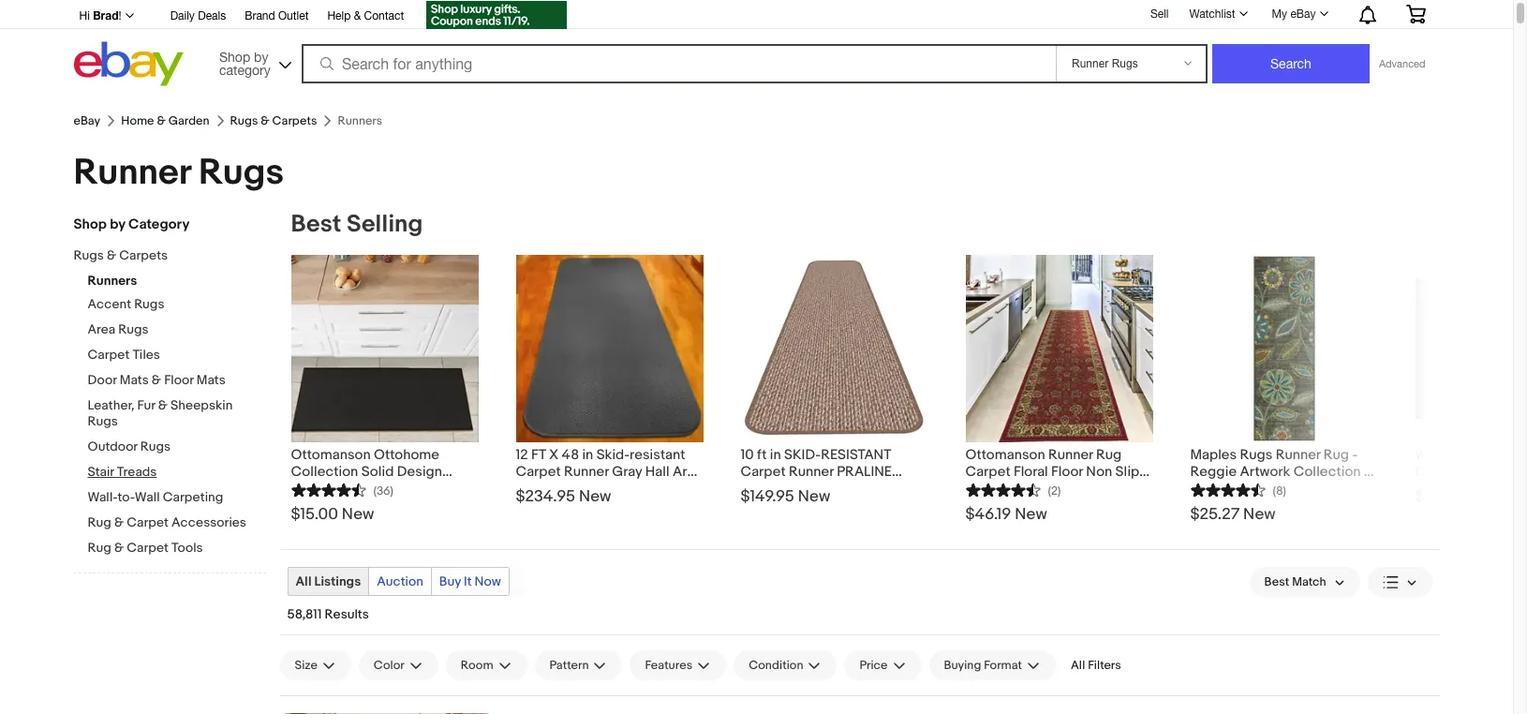 Task type: describe. For each thing, give the bounding box(es) containing it.
tiles
[[132, 347, 160, 363]]

rug inside ottomanson ottohome collection solid design runner rug 20" x 59" black
[[339, 480, 364, 498]]

home & garden
[[121, 113, 210, 128]]

price button
[[845, 650, 922, 680]]

by for category
[[254, 49, 268, 64]]

1 vertical spatial ebay
[[74, 113, 100, 128]]

color button
[[359, 650, 438, 680]]

rugs down category
[[230, 113, 258, 128]]

artwork
[[1240, 463, 1291, 481]]

brand outlet link
[[245, 7, 309, 27]]

wall
[[135, 489, 160, 505]]

features
[[645, 658, 693, 673]]

best selling main content
[[280, 210, 1527, 714]]

all for all filters
[[1071, 658, 1085, 673]]

stair treads link
[[88, 464, 266, 482]]

rug & carpet accessories link
[[88, 514, 266, 532]]

6
[[1203, 480, 1212, 498]]

all listings link
[[288, 568, 369, 595]]

non inside ottomanson runner rug carpet floral floor non slip red 3x10 traditional flower
[[1086, 463, 1113, 481]]

rugs down rugs & carpets
[[199, 151, 284, 195]]

wall-to-wall carpeting link
[[88, 489, 266, 507]]

new for $234.95 new
[[579, 487, 611, 506]]

carpet up the door
[[88, 347, 130, 363]]

account navigation
[[69, 0, 1440, 32]]

door
[[88, 372, 117, 388]]

12 ft x 48 in skid-resistant carpet runner gray hall area rug floor mat
[[516, 446, 703, 498]]

ottohome
[[374, 446, 439, 464]]

new for $15.00 new
[[342, 505, 374, 524]]

my
[[1272, 7, 1288, 21]]

reggie
[[1191, 463, 1237, 481]]

ottomanson runner rug carpet floral floor non slip red 3x10 traditional flower
[[966, 446, 1140, 498]]

4.2 out of 5 stars image
[[291, 481, 366, 499]]

traditional
[[1027, 480, 1093, 498]]

auction
[[377, 574, 423, 589]]

brad
[[93, 8, 119, 22]]

format
[[984, 658, 1022, 673]]

to-
[[118, 489, 135, 505]]

daily
[[170, 9, 195, 22]]

58,811
[[287, 606, 322, 622]]

carpet tiles link
[[88, 347, 266, 365]]

rug inside ottomanson runner rug carpet floral floor non slip red 3x10 traditional flower
[[1096, 446, 1122, 464]]

my ebay
[[1272, 7, 1316, 21]]

rugs up tiles
[[118, 321, 149, 337]]

listings
[[314, 574, 361, 589]]

help & contact
[[327, 9, 404, 22]]

westerly marash luxury collection 25' stair runner rugs stair carpet runner with image
[[1415, 278, 1527, 419]]

(2)
[[1048, 484, 1061, 499]]

auction link
[[369, 568, 431, 595]]

rugs up runners
[[74, 247, 104, 263]]

features button
[[630, 650, 726, 680]]

& inside the help & contact link
[[354, 9, 361, 22]]

watchlist
[[1190, 7, 1236, 21]]

carpets for rugs & carpets runners accent rugs area rugs carpet tiles door mats & floor mats leather, fur & sheepskin rugs outdoor rugs stair treads wall-to-wall carpeting rug & carpet accessories rug & carpet tools
[[119, 247, 168, 263]]

ottomanson for $46.19
[[966, 446, 1045, 464]]

$15.00 new
[[291, 505, 374, 524]]

home
[[121, 113, 154, 128]]

hallway
[[1275, 480, 1324, 498]]

accent rugs link
[[88, 296, 266, 314]]

your shopping cart image
[[1405, 5, 1427, 23]]

best match
[[1265, 574, 1326, 589]]

ottomanson for $15.00
[[291, 446, 371, 464]]

rug inside the 12 ft x 48 in skid-resistant carpet runner gray hall area rug floor mat
[[516, 480, 541, 498]]

design
[[397, 463, 442, 481]]

12
[[516, 446, 528, 464]]

floor for mats
[[164, 372, 194, 388]]

buy it now link
[[432, 568, 509, 595]]

58,811 results
[[287, 606, 369, 622]]

results
[[325, 606, 369, 622]]

outdoor
[[88, 439, 137, 454]]

rugs up treads
[[140, 439, 171, 454]]

advanced link
[[1370, 45, 1435, 82]]

buying
[[944, 658, 981, 673]]

home & garden link
[[121, 113, 210, 128]]

carpet inside ottomanson runner rug carpet floral floor non slip red 3x10 traditional flower
[[966, 463, 1011, 481]]

(2) link
[[966, 481, 1061, 499]]

area inside the rugs & carpets runners accent rugs area rugs carpet tiles door mats & floor mats leather, fur & sheepskin rugs outdoor rugs stair treads wall-to-wall carpeting rug & carpet accessories rug & carpet tools
[[88, 321, 115, 337]]

all filters button
[[1064, 650, 1129, 680]]

leather,
[[88, 397, 134, 413]]

$15.00
[[291, 505, 338, 524]]

sell
[[1151, 7, 1169, 20]]

black
[[429, 480, 464, 498]]

shop for shop by category
[[74, 216, 107, 233]]

help
[[327, 9, 351, 22]]

deals
[[198, 9, 226, 22]]

20"
[[368, 480, 389, 498]]

new for $149.95 new
[[798, 487, 831, 506]]

4.5 out of 5 stars image for $25.27
[[1191, 481, 1266, 499]]

(36) link
[[291, 481, 394, 499]]

buying format button
[[929, 650, 1056, 680]]

!
[[119, 9, 121, 22]]

carpet down rug & carpet accessories link
[[127, 540, 169, 556]]

rugs up "outdoor"
[[88, 413, 118, 429]]

runner inside ottomanson ottohome collection solid design runner rug 20" x 59" black
[[291, 480, 336, 498]]

color
[[374, 658, 405, 673]]

new for $46.19 new
[[1015, 505, 1047, 524]]

selling
[[347, 210, 423, 239]]

brand outlet
[[245, 9, 309, 22]]

1 vertical spatial rugs & carpets link
[[74, 247, 252, 265]]

slip
[[1116, 463, 1140, 481]]

rugs & carpets runners accent rugs area rugs carpet tiles door mats & floor mats leather, fur & sheepskin rugs outdoor rugs stair treads wall-to-wall carpeting rug & carpet accessories rug & carpet tools
[[74, 247, 246, 556]]

help & contact link
[[327, 7, 404, 27]]

floor inside ottomanson runner rug carpet floral floor non slip red 3x10 traditional flower
[[1052, 463, 1083, 481]]

by for category
[[110, 216, 125, 233]]

ottomanson ottohome collection solid design runner rug 20" x 59" black
[[291, 446, 464, 498]]

$149.95
[[741, 487, 795, 506]]

area rugs link
[[88, 321, 266, 339]]

room
[[461, 658, 493, 673]]

sell link
[[1142, 7, 1177, 20]]

shop by category banner
[[69, 0, 1440, 91]]

(8) link
[[1191, 481, 1287, 499]]

size button
[[280, 650, 351, 680]]

it
[[464, 574, 472, 589]]



Task type: locate. For each thing, give the bounding box(es) containing it.
skid-
[[597, 446, 630, 464]]

4.5 out of 5 stars image up "$25.27 new"
[[1191, 481, 1266, 499]]

ottomanson runner rug carpet floral floor non slip red 3x10 traditional flower image
[[966, 255, 1153, 442]]

mats up sheepskin
[[197, 372, 226, 388]]

area inside the 12 ft x 48 in skid-resistant carpet runner gray hall area rug floor mat
[[673, 463, 703, 481]]

0 horizontal spatial shop
[[74, 216, 107, 233]]

1 horizontal spatial best
[[1265, 574, 1290, 589]]

all for all listings
[[296, 574, 312, 589]]

4.5 out of 5 stars image for $46.19
[[966, 481, 1041, 499]]

best left match
[[1265, 574, 1290, 589]]

collection left "2"
[[1294, 463, 1361, 481]]

new for $135.00 new
[[1476, 487, 1508, 506]]

rugs up area rugs link
[[134, 296, 164, 312]]

all up 58,811 on the left bottom
[[296, 574, 312, 589]]

ottomanson runner rug carpet floral floor non slip red 3x10 traditional flower link
[[966, 442, 1153, 498]]

best
[[291, 210, 341, 239], [1265, 574, 1290, 589]]

48
[[562, 446, 579, 464]]

pattern button
[[535, 650, 623, 680]]

carpet up $46.19
[[966, 463, 1011, 481]]

x inside the 12 ft x 48 in skid-resistant carpet runner gray hall area rug floor mat
[[549, 446, 559, 464]]

0 horizontal spatial 4.5 out of 5 stars image
[[966, 481, 1041, 499]]

carpets down shop by category
[[119, 247, 168, 263]]

watchlist link
[[1179, 3, 1256, 25]]

all inside all listings link
[[296, 574, 312, 589]]

area down accent
[[88, 321, 115, 337]]

flower
[[1096, 480, 1138, 498]]

ottomanson inside ottomanson ottohome collection solid design runner rug 20" x 59" black
[[291, 446, 371, 464]]

carpets inside the rugs & carpets runners accent rugs area rugs carpet tiles door mats & floor mats leather, fur & sheepskin rugs outdoor rugs stair treads wall-to-wall carpeting rug & carpet accessories rug & carpet tools
[[119, 247, 168, 263]]

2 ottomanson from the left
[[966, 446, 1045, 464]]

&
[[354, 9, 361, 22], [157, 113, 166, 128], [261, 113, 270, 128], [107, 247, 116, 263], [152, 372, 161, 388], [158, 397, 168, 413], [114, 514, 124, 530], [114, 540, 124, 556]]

floor up the (2)
[[1052, 463, 1083, 481]]

floor left mat
[[545, 480, 576, 498]]

in
[[582, 446, 593, 464]]

carpet inside the 12 ft x 48 in skid-resistant carpet runner gray hall area rug floor mat
[[516, 463, 561, 481]]

ottomanson ottohome collection solid design runner rug 20" x 59" black link
[[291, 442, 478, 498]]

mat
[[579, 480, 604, 498]]

all left filters
[[1071, 658, 1085, 673]]

$135.00 new
[[1415, 487, 1508, 506]]

0 horizontal spatial area
[[88, 321, 115, 337]]

$135.00
[[1415, 487, 1472, 506]]

best match button
[[1250, 567, 1360, 597]]

floor inside the rugs & carpets runners accent rugs area rugs carpet tiles door mats & floor mats leather, fur & sheepskin rugs outdoor rugs stair treads wall-to-wall carpeting rug & carpet accessories rug & carpet tools
[[164, 372, 194, 388]]

ft
[[531, 446, 546, 464]]

runner
[[74, 151, 191, 195], [1049, 446, 1093, 464], [1276, 446, 1321, 464], [564, 463, 609, 481], [291, 480, 336, 498]]

shop inside shop by category
[[219, 49, 250, 64]]

0 horizontal spatial ebay
[[74, 113, 100, 128]]

$25.27 new
[[1191, 505, 1276, 524]]

ebay inside account navigation
[[1291, 7, 1316, 21]]

1 vertical spatial best
[[1265, 574, 1290, 589]]

1 horizontal spatial ebay
[[1291, 7, 1316, 21]]

0 vertical spatial shop
[[219, 49, 250, 64]]

2 collection from the left
[[1294, 463, 1361, 481]]

rugs inside maples rugs runner rug - reggie artwork collection 2 x 6 non skid hallway
[[1240, 446, 1273, 464]]

non inside maples rugs runner rug - reggie artwork collection 2 x 6 non skid hallway
[[1215, 480, 1241, 498]]

carpeting
[[163, 489, 223, 505]]

1 horizontal spatial all
[[1071, 658, 1085, 673]]

outlet
[[278, 9, 309, 22]]

0 vertical spatial by
[[254, 49, 268, 64]]

1 horizontal spatial mats
[[197, 372, 226, 388]]

runners
[[88, 273, 137, 289]]

1 vertical spatial all
[[1071, 658, 1085, 673]]

rugs up skid
[[1240, 446, 1273, 464]]

collection inside ottomanson ottohome collection solid design runner rug 20" x 59" black
[[291, 463, 358, 481]]

collection up $15.00 new
[[291, 463, 358, 481]]

1 mats from the left
[[120, 372, 149, 388]]

ottomanson inside ottomanson runner rug carpet floral floor non slip red 3x10 traditional flower
[[966, 446, 1045, 464]]

shop by category
[[74, 216, 190, 233]]

mats up fur on the bottom
[[120, 372, 149, 388]]

ottomanson
[[291, 446, 371, 464], [966, 446, 1045, 464]]

1 vertical spatial area
[[673, 463, 703, 481]]

carpet
[[88, 347, 130, 363], [516, 463, 561, 481], [966, 463, 1011, 481], [127, 514, 169, 530], [127, 540, 169, 556]]

maples rugs runner rug - reggie artwork collection 2 x 6 non skid hallway
[[1191, 446, 1372, 498]]

-
[[1353, 446, 1358, 464]]

1 horizontal spatial collection
[[1294, 463, 1361, 481]]

category
[[219, 62, 271, 77]]

12 ft x 48 in skid-resistant carpet runner gray hall area rug floor mat image
[[516, 255, 703, 442]]

1 ottomanson from the left
[[291, 446, 371, 464]]

by inside shop by category
[[254, 49, 268, 64]]

maples rugs runner rug - reggie artwork collection 2 x 6 non skid hallway image
[[1191, 255, 1378, 442]]

tools
[[172, 540, 203, 556]]

2
[[1364, 463, 1372, 481]]

Search for anything text field
[[305, 46, 1052, 82]]

1 horizontal spatial x
[[549, 446, 559, 464]]

rug
[[1096, 446, 1122, 464], [1324, 446, 1350, 464], [339, 480, 364, 498], [516, 480, 541, 498], [88, 514, 111, 530], [88, 540, 111, 556]]

ottomanson up 4.2 out of 5 stars image
[[291, 446, 371, 464]]

maples
[[1191, 446, 1237, 464]]

collection inside maples rugs runner rug - reggie artwork collection 2 x 6 non skid hallway
[[1294, 463, 1361, 481]]

runner rugs
[[74, 151, 284, 195]]

ebay link
[[74, 113, 100, 128]]

carpets
[[272, 113, 317, 128], [119, 247, 168, 263]]

ebay left "home"
[[74, 113, 100, 128]]

0 horizontal spatial by
[[110, 216, 125, 233]]

room button
[[446, 650, 527, 680]]

2 horizontal spatial x
[[1191, 480, 1200, 498]]

0 vertical spatial ebay
[[1291, 7, 1316, 21]]

2 horizontal spatial floor
[[1052, 463, 1083, 481]]

10 ft in skid-resistant carpet runner praline brown hall area rug floor mat image
[[741, 255, 928, 442]]

1 horizontal spatial carpets
[[272, 113, 317, 128]]

buy
[[439, 574, 461, 589]]

4.5 out of 5 stars image
[[966, 481, 1041, 499], [1191, 481, 1266, 499]]

gray
[[612, 463, 642, 481]]

1 horizontal spatial floor
[[545, 480, 576, 498]]

all listings
[[296, 574, 361, 589]]

shop for shop by category
[[219, 49, 250, 64]]

0 horizontal spatial collection
[[291, 463, 358, 481]]

floor for area
[[545, 480, 576, 498]]

1 vertical spatial carpets
[[119, 247, 168, 263]]

rugs
[[230, 113, 258, 128], [199, 151, 284, 195], [74, 247, 104, 263], [134, 296, 164, 312], [118, 321, 149, 337], [88, 413, 118, 429], [140, 439, 171, 454], [1240, 446, 1273, 464]]

None submit
[[1213, 44, 1370, 83]]

carpets for rugs & carpets
[[272, 113, 317, 128]]

non
[[1086, 463, 1113, 481], [1215, 480, 1241, 498]]

best left selling
[[291, 210, 341, 239]]

1 horizontal spatial shop
[[219, 49, 250, 64]]

1 horizontal spatial 4.5 out of 5 stars image
[[1191, 481, 1266, 499]]

0 horizontal spatial ottomanson
[[291, 446, 371, 464]]

4.5 out of 5 stars image up $46.19 new in the right of the page
[[966, 481, 1041, 499]]

outdoor rugs link
[[88, 439, 266, 456]]

area right hall
[[673, 463, 703, 481]]

collection
[[291, 463, 358, 481], [1294, 463, 1361, 481]]

contact
[[364, 9, 404, 22]]

x right ft
[[549, 446, 559, 464]]

1 collection from the left
[[291, 463, 358, 481]]

pattern
[[550, 658, 589, 673]]

non left "slip"
[[1086, 463, 1113, 481]]

garden
[[168, 113, 210, 128]]

runner inside maples rugs runner rug - reggie artwork collection 2 x 6 non skid hallway
[[1276, 446, 1321, 464]]

runner inside the 12 ft x 48 in skid-resistant carpet runner gray hall area rug floor mat
[[564, 463, 609, 481]]

1 horizontal spatial by
[[254, 49, 268, 64]]

x left 59"
[[392, 480, 402, 498]]

new for $25.27 new
[[1244, 505, 1276, 524]]

size
[[295, 658, 318, 673]]

3x10
[[995, 480, 1024, 498]]

all inside all filters "button"
[[1071, 658, 1085, 673]]

0 vertical spatial carpets
[[272, 113, 317, 128]]

ottomanson ottohome collection solid design runner rug 20" x 59" black image
[[291, 255, 478, 442]]

0 horizontal spatial carpets
[[119, 247, 168, 263]]

1 vertical spatial shop
[[74, 216, 107, 233]]

1 horizontal spatial area
[[673, 463, 703, 481]]

0 horizontal spatial all
[[296, 574, 312, 589]]

12 ft x 48 in skid-resistant carpet runner gray hall area rug floor mat link
[[516, 442, 703, 498]]

rug inside maples rugs runner rug - reggie artwork collection 2 x 6 non skid hallway
[[1324, 446, 1350, 464]]

non right 6
[[1215, 480, 1241, 498]]

hi
[[79, 9, 90, 22]]

0 vertical spatial rugs & carpets link
[[230, 113, 317, 128]]

ebay right my
[[1291, 7, 1316, 21]]

runner inside ottomanson runner rug carpet floral floor non slip red 3x10 traditional flower
[[1049, 446, 1093, 464]]

get the coupon image
[[427, 1, 567, 29]]

(8)
[[1273, 484, 1287, 499]]

rugs & carpets
[[230, 113, 317, 128]]

none submit inside shop by category banner
[[1213, 44, 1370, 83]]

by left category
[[110, 216, 125, 233]]

daily deals
[[170, 9, 226, 22]]

stair
[[88, 464, 114, 480]]

accessories
[[172, 514, 246, 530]]

daily deals link
[[170, 7, 226, 27]]

floor inside the 12 ft x 48 in skid-resistant carpet runner gray hall area rug floor mat
[[545, 480, 576, 498]]

ottomanson up 3x10
[[966, 446, 1045, 464]]

2 mats from the left
[[197, 372, 226, 388]]

carpet down wall
[[127, 514, 169, 530]]

skid
[[1244, 480, 1272, 498]]

0 horizontal spatial non
[[1086, 463, 1113, 481]]

2 4.5 out of 5 stars image from the left
[[1191, 481, 1266, 499]]

x left 6
[[1191, 480, 1200, 498]]

sheepskin
[[171, 397, 233, 413]]

view: list view image
[[1383, 572, 1417, 592]]

maples rugs runner rug - reggie artwork collection 2 x 6 non skid hallway link
[[1191, 442, 1378, 498]]

hi brad !
[[79, 8, 121, 22]]

best for best match
[[1265, 574, 1290, 589]]

shop down deals
[[219, 49, 250, 64]]

1 4.5 out of 5 stars image from the left
[[966, 481, 1041, 499]]

carpets down shop by category dropdown button
[[272, 113, 317, 128]]

solid
[[361, 463, 394, 481]]

all filters
[[1071, 658, 1122, 673]]

match
[[1292, 574, 1326, 589]]

best inside dropdown button
[[1265, 574, 1290, 589]]

1 horizontal spatial non
[[1215, 480, 1241, 498]]

rug & carpet tools link
[[88, 540, 266, 558]]

0 vertical spatial area
[[88, 321, 115, 337]]

door mats & floor mats link
[[88, 372, 266, 390]]

0 horizontal spatial x
[[392, 480, 402, 498]]

best for best selling
[[291, 210, 341, 239]]

shop up runners
[[74, 216, 107, 233]]

$25.27
[[1191, 505, 1240, 524]]

fur
[[137, 397, 155, 413]]

1 horizontal spatial ottomanson
[[966, 446, 1045, 464]]

0 horizontal spatial mats
[[120, 372, 149, 388]]

0 vertical spatial best
[[291, 210, 341, 239]]

carpet up $234.95
[[516, 463, 561, 481]]

floor down carpet tiles link in the left of the page
[[164, 372, 194, 388]]

condition
[[749, 658, 804, 673]]

$234.95
[[516, 487, 575, 506]]

by down brand at the left top
[[254, 49, 268, 64]]

x inside ottomanson ottohome collection solid design runner rug 20" x 59" black
[[392, 480, 402, 498]]

shop by category
[[219, 49, 271, 77]]

0 vertical spatial all
[[296, 574, 312, 589]]

x inside maples rugs runner rug - reggie artwork collection 2 x 6 non skid hallway
[[1191, 480, 1200, 498]]

resistant
[[630, 446, 685, 464]]

0 horizontal spatial floor
[[164, 372, 194, 388]]

0 horizontal spatial best
[[291, 210, 341, 239]]

1 vertical spatial by
[[110, 216, 125, 233]]

my ebay link
[[1262, 3, 1337, 25]]



Task type: vqa. For each thing, say whether or not it's contained in the screenshot.
fifth baseballs from the left
no



